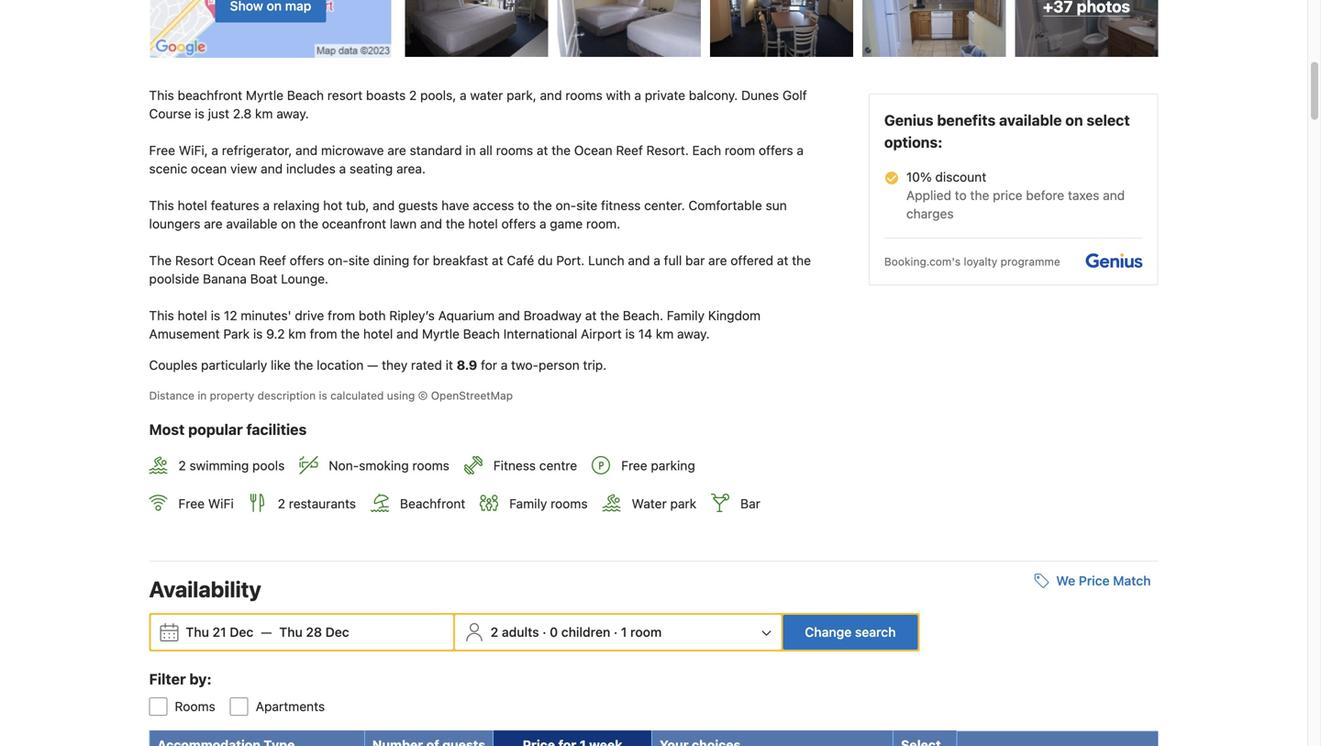 Task type: vqa. For each thing, say whether or not it's contained in the screenshot.
the rightmost conditioning
no



Task type: describe. For each thing, give the bounding box(es) containing it.
restaurants
[[289, 496, 356, 511]]

group containing rooms
[[134, 683, 1159, 716]]

0 vertical spatial beach
[[287, 88, 324, 103]]

hotel down both
[[363, 326, 393, 342]]

center.
[[645, 198, 685, 213]]

a up "ocean" on the left top of the page
[[212, 143, 219, 158]]

the
[[149, 253, 172, 268]]

change search button
[[783, 615, 918, 650]]

hot
[[323, 198, 343, 213]]

resort
[[328, 88, 363, 103]]

available inside this beachfront myrtle beach resort boasts 2 pools, a water park, and rooms with a private balcony. dunes golf course is just 2.8 km away. free wifi, a refrigerator, and microwave are standard in all rooms at the ocean reef resort. each room offers a scenic ocean view and includes a seating area. this hotel features a relaxing hot tub, and guests have access to the on-site fitness center. comfortable sun loungers are available on the oceanfront lawn and the hotel offers a game room. the resort ocean reef offers on-site dining for breakfast at café du port. lunch and a full bar are offered at the poolside banana boat lounge. this hotel is 12 minutes' drive from both ripley's aquarium and broadway at the beach. family kingdom amusement park is 9.2 km from the hotel and myrtle beach international airport is 14 km away.
[[226, 216, 278, 231]]

9.2
[[266, 326, 285, 342]]

international
[[504, 326, 578, 342]]

family rooms
[[510, 496, 588, 511]]

rooms
[[175, 699, 215, 714]]

private
[[645, 88, 686, 103]]

rooms down centre at left bottom
[[551, 496, 588, 511]]

non-
[[329, 458, 359, 473]]

couples particularly like the location — they rated it 8.9 for a two-person trip.
[[149, 358, 607, 373]]

they
[[382, 358, 408, 373]]

2 adults · 0 children · 1 room
[[491, 624, 662, 640]]

0 vertical spatial myrtle
[[246, 88, 284, 103]]

12
[[224, 308, 237, 323]]

1 vertical spatial from
[[310, 326, 337, 342]]

poolside
[[149, 271, 199, 287]]

1 vertical spatial —
[[261, 624, 272, 640]]

most popular facilities
[[149, 421, 307, 438]]

bar
[[686, 253, 705, 268]]

rooms left with
[[566, 88, 603, 103]]

free wifi
[[179, 496, 234, 511]]

change
[[805, 624, 852, 640]]

hotel up amusement
[[178, 308, 207, 323]]

2 · from the left
[[614, 624, 618, 640]]

golf
[[783, 88, 807, 103]]

features
[[211, 198, 259, 213]]

©
[[418, 389, 428, 402]]

beachfront
[[400, 496, 466, 511]]

couples
[[149, 358, 198, 373]]

trip.
[[583, 358, 607, 373]]

21
[[213, 624, 226, 640]]

14
[[639, 326, 653, 342]]

1 vertical spatial site
[[349, 253, 370, 268]]

ripley's
[[389, 308, 435, 323]]

amusement
[[149, 326, 220, 342]]

filter
[[149, 670, 186, 688]]

like
[[271, 358, 291, 373]]

we
[[1057, 573, 1076, 588]]

2 for 2 swimming pools
[[179, 458, 186, 473]]

0 horizontal spatial family
[[510, 496, 547, 511]]

1 · from the left
[[543, 624, 547, 640]]

2 adults · 0 children · 1 room button
[[457, 615, 780, 650]]

is left calculated
[[319, 389, 327, 402]]

most
[[149, 421, 185, 438]]

2 this from the top
[[149, 198, 174, 213]]

apartments
[[256, 699, 325, 714]]

popular
[[188, 421, 243, 438]]

aquarium
[[438, 308, 495, 323]]

0 horizontal spatial on-
[[328, 253, 349, 268]]

charges
[[907, 206, 954, 221]]

0 vertical spatial —
[[367, 358, 378, 373]]

resort
[[175, 253, 214, 268]]

a left water
[[460, 88, 467, 103]]

2 inside this beachfront myrtle beach resort boasts 2 pools, a water park, and rooms with a private balcony. dunes golf course is just 2.8 km away. free wifi, a refrigerator, and microwave are standard in all rooms at the ocean reef resort. each room offers a scenic ocean view and includes a seating area. this hotel features a relaxing hot tub, and guests have access to the on-site fitness center. comfortable sun loungers are available on the oceanfront lawn and the hotel offers a game room. the resort ocean reef offers on-site dining for breakfast at café du port. lunch and a full bar are offered at the poolside banana boat lounge. this hotel is 12 minutes' drive from both ripley's aquarium and broadway at the beach. family kingdom amusement park is 9.2 km from the hotel and myrtle beach international airport is 14 km away.
[[409, 88, 417, 103]]

at right offered
[[777, 253, 789, 268]]

on inside genius benefits available on select options:
[[1066, 112, 1084, 129]]

1 horizontal spatial beach
[[463, 326, 500, 342]]

to inside this beachfront myrtle beach resort boasts 2 pools, a water park, and rooms with a private balcony. dunes golf course is just 2.8 km away. free wifi, a refrigerator, and microwave are standard in all rooms at the ocean reef resort. each room offers a scenic ocean view and includes a seating area. this hotel features a relaxing hot tub, and guests have access to the on-site fitness center. comfortable sun loungers are available on the oceanfront lawn and the hotel offers a game room. the resort ocean reef offers on-site dining for breakfast at café du port. lunch and a full bar are offered at the poolside banana boat lounge. this hotel is 12 minutes' drive from both ripley's aquarium and broadway at the beach. family kingdom amusement park is 9.2 km from the hotel and myrtle beach international airport is 14 km away.
[[518, 198, 530, 213]]

access
[[473, 198, 514, 213]]

park,
[[507, 88, 537, 103]]

is left 14
[[626, 326, 635, 342]]

calculated
[[331, 389, 384, 402]]

1 vertical spatial for
[[481, 358, 497, 373]]

is left 12
[[211, 308, 220, 323]]

is left 9.2
[[253, 326, 263, 342]]

2 horizontal spatial offers
[[759, 143, 794, 158]]

swimming
[[190, 458, 249, 473]]

0 vertical spatial ocean
[[574, 143, 613, 158]]

centre
[[540, 458, 577, 473]]

0 horizontal spatial km
[[255, 106, 273, 121]]

we price match button
[[1027, 564, 1159, 597]]

at left café at top left
[[492, 253, 504, 268]]

bar
[[741, 496, 761, 511]]

thu 28 dec button
[[272, 616, 357, 649]]

0 horizontal spatial in
[[198, 389, 207, 402]]

we price match
[[1057, 573, 1151, 588]]

lounge.
[[281, 271, 329, 287]]

rated
[[411, 358, 442, 373]]

children
[[562, 624, 611, 640]]

1 dec from the left
[[230, 624, 254, 640]]

and down guests
[[420, 216, 442, 231]]

2 dec from the left
[[326, 624, 349, 640]]

2 horizontal spatial km
[[656, 326, 674, 342]]

on inside this beachfront myrtle beach resort boasts 2 pools, a water park, and rooms with a private balcony. dunes golf course is just 2.8 km away. free wifi, a refrigerator, and microwave are standard in all rooms at the ocean reef resort. each room offers a scenic ocean view and includes a seating area. this hotel features a relaxing hot tub, and guests have access to the on-site fitness center. comfortable sun loungers are available on the oceanfront lawn and the hotel offers a game room. the resort ocean reef offers on-site dining for breakfast at café du port. lunch and a full bar are offered at the poolside banana boat lounge. this hotel is 12 minutes' drive from both ripley's aquarium and broadway at the beach. family kingdom amusement park is 9.2 km from the hotel and myrtle beach international airport is 14 km away.
[[281, 216, 296, 231]]

1 horizontal spatial km
[[288, 326, 306, 342]]

and up "includes"
[[296, 143, 318, 158]]

available inside genius benefits available on select options:
[[1000, 112, 1062, 129]]

to inside the "10% discount applied to the price before taxes and charges"
[[955, 188, 967, 203]]

boat
[[250, 271, 278, 287]]

fitness
[[601, 198, 641, 213]]

change search
[[805, 624, 896, 640]]

booking.com's loyalty programme
[[885, 255, 1061, 268]]

and inside the "10% discount applied to the price before taxes and charges"
[[1103, 188, 1126, 203]]

water
[[632, 496, 667, 511]]

at right all
[[537, 143, 548, 158]]

water
[[470, 88, 503, 103]]

price
[[1079, 573, 1110, 588]]

benefits
[[937, 112, 996, 129]]

0 vertical spatial away.
[[277, 106, 309, 121]]

2 swimming pools
[[179, 458, 285, 473]]

water park
[[632, 496, 697, 511]]

and down refrigerator, on the top of the page
[[261, 161, 283, 176]]

a left two-
[[501, 358, 508, 373]]

relaxing
[[273, 198, 320, 213]]

0 horizontal spatial are
[[204, 216, 223, 231]]

a left full at top right
[[654, 253, 661, 268]]

lunch
[[588, 253, 625, 268]]

view
[[230, 161, 257, 176]]

this beachfront myrtle beach resort boasts 2 pools, a water park, and rooms with a private balcony. dunes golf course is just 2.8 km away. free wifi, a refrigerator, and microwave are standard in all rooms at the ocean reef resort. each room offers a scenic ocean view and includes a seating area. this hotel features a relaxing hot tub, and guests have access to the on-site fitness center. comfortable sun loungers are available on the oceanfront lawn and the hotel offers a game room. the resort ocean reef offers on-site dining for breakfast at café du port. lunch and a full bar are offered at the poolside banana boat lounge. this hotel is 12 minutes' drive from both ripley's aquarium and broadway at the beach. family kingdom amusement park is 9.2 km from the hotel and myrtle beach international airport is 14 km away.
[[149, 88, 815, 342]]

rooms up beachfront
[[413, 458, 450, 473]]

thu 21 dec button
[[179, 616, 261, 649]]

beachfront
[[178, 88, 243, 103]]



Task type: locate. For each thing, give the bounding box(es) containing it.
is
[[195, 106, 205, 121], [211, 308, 220, 323], [253, 326, 263, 342], [626, 326, 635, 342], [319, 389, 327, 402]]

room right 1
[[631, 624, 662, 640]]

search
[[855, 624, 896, 640]]

and right park,
[[540, 88, 562, 103]]

1 vertical spatial room
[[631, 624, 662, 640]]

0 vertical spatial offers
[[759, 143, 794, 158]]

pools
[[253, 458, 285, 473]]

2 left swimming
[[179, 458, 186, 473]]

port.
[[557, 253, 585, 268]]

openstreetmap
[[431, 389, 513, 402]]

1 vertical spatial myrtle
[[422, 326, 460, 342]]

and up the international
[[498, 308, 520, 323]]

offers up the lounge. on the left top
[[290, 253, 324, 268]]

at up airport
[[585, 308, 597, 323]]

adults
[[502, 624, 539, 640]]

1 horizontal spatial offers
[[502, 216, 536, 231]]

10%
[[907, 169, 932, 185]]

0 vertical spatial on-
[[556, 198, 577, 213]]

1 vertical spatial available
[[226, 216, 278, 231]]

family down fitness centre
[[510, 496, 547, 511]]

0 horizontal spatial on
[[281, 216, 296, 231]]

2 thu from the left
[[279, 624, 303, 640]]

oceanfront
[[322, 216, 386, 231]]

available right benefits
[[1000, 112, 1062, 129]]

wifi,
[[179, 143, 208, 158]]

the inside the "10% discount applied to the price before taxes and charges"
[[971, 188, 990, 203]]

applied
[[907, 188, 952, 203]]

site left dining
[[349, 253, 370, 268]]

0 vertical spatial site
[[577, 198, 598, 213]]

and right taxes
[[1103, 188, 1126, 203]]

from down drive
[[310, 326, 337, 342]]

1 vertical spatial this
[[149, 198, 174, 213]]

0 horizontal spatial offers
[[290, 253, 324, 268]]

scenic
[[149, 161, 187, 176]]

dec
[[230, 624, 254, 640], [326, 624, 349, 640]]

2 horizontal spatial are
[[709, 253, 727, 268]]

free
[[149, 143, 175, 158], [622, 458, 648, 473], [179, 496, 205, 511]]

wifi
[[208, 496, 234, 511]]

1 vertical spatial offers
[[502, 216, 536, 231]]

2 restaurants
[[278, 496, 356, 511]]

filter by:
[[149, 670, 212, 688]]

both
[[359, 308, 386, 323]]

this up amusement
[[149, 308, 174, 323]]

on- up game
[[556, 198, 577, 213]]

a down golf
[[797, 143, 804, 158]]

1 vertical spatial in
[[198, 389, 207, 402]]

this up loungers
[[149, 198, 174, 213]]

2 vertical spatial offers
[[290, 253, 324, 268]]

on left select
[[1066, 112, 1084, 129]]

0 vertical spatial available
[[1000, 112, 1062, 129]]

smoking
[[359, 458, 409, 473]]

myrtle
[[246, 88, 284, 103], [422, 326, 460, 342]]

2 left the 'adults'
[[491, 624, 499, 640]]

beach left resort
[[287, 88, 324, 103]]

a down microwave
[[339, 161, 346, 176]]

1 vertical spatial on-
[[328, 253, 349, 268]]

2 vertical spatial this
[[149, 308, 174, 323]]

are up area.
[[388, 143, 406, 158]]

0 horizontal spatial ·
[[543, 624, 547, 640]]

and down ripley's
[[397, 326, 419, 342]]

non-smoking rooms
[[329, 458, 450, 473]]

2 vertical spatial are
[[709, 253, 727, 268]]

group
[[134, 683, 1159, 716]]

distance
[[149, 389, 195, 402]]

at
[[537, 143, 548, 158], [492, 253, 504, 268], [777, 253, 789, 268], [585, 308, 597, 323]]

0 horizontal spatial available
[[226, 216, 278, 231]]

1 horizontal spatial in
[[466, 143, 476, 158]]

2 horizontal spatial free
[[622, 458, 648, 473]]

café
[[507, 253, 534, 268]]

myrtle down aquarium
[[422, 326, 460, 342]]

· left 0 on the left of page
[[543, 624, 547, 640]]

reef left resort.
[[616, 143, 643, 158]]

reef up boat
[[259, 253, 286, 268]]

0 vertical spatial on
[[1066, 112, 1084, 129]]

guests
[[398, 198, 438, 213]]

2 inside 'dropdown button'
[[491, 624, 499, 640]]

0 horizontal spatial reef
[[259, 253, 286, 268]]

— left "they"
[[367, 358, 378, 373]]

1 horizontal spatial on
[[1066, 112, 1084, 129]]

a right with
[[635, 88, 642, 103]]

property
[[210, 389, 254, 402]]

1 horizontal spatial site
[[577, 198, 598, 213]]

hotel up loungers
[[178, 198, 207, 213]]

and
[[540, 88, 562, 103], [296, 143, 318, 158], [261, 161, 283, 176], [1103, 188, 1126, 203], [373, 198, 395, 213], [420, 216, 442, 231], [628, 253, 650, 268], [498, 308, 520, 323], [397, 326, 419, 342]]

available down features
[[226, 216, 278, 231]]

before
[[1027, 188, 1065, 203]]

minutes'
[[241, 308, 292, 323]]

1 horizontal spatial ·
[[614, 624, 618, 640]]

in inside this beachfront myrtle beach resort boasts 2 pools, a water park, and rooms with a private balcony. dunes golf course is just 2.8 km away. free wifi, a refrigerator, and microwave are standard in all rooms at the ocean reef resort. each room offers a scenic ocean view and includes a seating area. this hotel features a relaxing hot tub, and guests have access to the on-site fitness center. comfortable sun loungers are available on the oceanfront lawn and the hotel offers a game room. the resort ocean reef offers on-site dining for breakfast at café du port. lunch and a full bar are offered at the poolside banana boat lounge. this hotel is 12 minutes' drive from both ripley's aquarium and broadway at the beach. family kingdom amusement park is 9.2 km from the hotel and myrtle beach international airport is 14 km away.
[[466, 143, 476, 158]]

options:
[[885, 134, 943, 151]]

dec right 28
[[326, 624, 349, 640]]

availability
[[149, 576, 261, 602]]

are right the bar in the right top of the page
[[709, 253, 727, 268]]

1 vertical spatial reef
[[259, 253, 286, 268]]

lawn
[[390, 216, 417, 231]]

room inside 'dropdown button'
[[631, 624, 662, 640]]

programme
[[1001, 255, 1061, 268]]

are down features
[[204, 216, 223, 231]]

0 vertical spatial family
[[667, 308, 705, 323]]

0 horizontal spatial for
[[413, 253, 429, 268]]

from left both
[[328, 308, 355, 323]]

1 horizontal spatial dec
[[326, 624, 349, 640]]

1 horizontal spatial for
[[481, 358, 497, 373]]

1 vertical spatial are
[[204, 216, 223, 231]]

just
[[208, 106, 229, 121]]

kingdom
[[708, 308, 761, 323]]

comfortable
[[689, 198, 763, 213]]

1
[[621, 624, 627, 640]]

1 vertical spatial beach
[[463, 326, 500, 342]]

0 horizontal spatial thu
[[186, 624, 209, 640]]

dec right 21
[[230, 624, 254, 640]]

thu 21 dec — thu 28 dec
[[186, 624, 349, 640]]

family right beach.
[[667, 308, 705, 323]]

1 horizontal spatial away.
[[677, 326, 710, 342]]

free for free wifi
[[179, 496, 205, 511]]

0 vertical spatial this
[[149, 88, 174, 103]]

microwave
[[321, 143, 384, 158]]

0 horizontal spatial beach
[[287, 88, 324, 103]]

free for free parking
[[622, 458, 648, 473]]

hotel
[[178, 198, 207, 213], [469, 216, 498, 231], [178, 308, 207, 323], [363, 326, 393, 342]]

0 vertical spatial room
[[725, 143, 756, 158]]

3 this from the top
[[149, 308, 174, 323]]

0 vertical spatial are
[[388, 143, 406, 158]]

1 horizontal spatial to
[[955, 188, 967, 203]]

a left relaxing
[[263, 198, 270, 213]]

course
[[149, 106, 191, 121]]

in left property
[[198, 389, 207, 402]]

rooms right all
[[496, 143, 533, 158]]

1 horizontal spatial room
[[725, 143, 756, 158]]

this up course
[[149, 88, 174, 103]]

away. down kingdom
[[677, 326, 710, 342]]

rooms
[[566, 88, 603, 103], [496, 143, 533, 158], [413, 458, 450, 473], [551, 496, 588, 511]]

free left parking
[[622, 458, 648, 473]]

0 horizontal spatial to
[[518, 198, 530, 213]]

all
[[480, 143, 493, 158]]

fitness
[[494, 458, 536, 473]]

in
[[466, 143, 476, 158], [198, 389, 207, 402]]

1 vertical spatial ocean
[[217, 253, 256, 268]]

1 vertical spatial away.
[[677, 326, 710, 342]]

1 horizontal spatial on-
[[556, 198, 577, 213]]

a left game
[[540, 216, 547, 231]]

pools,
[[420, 88, 456, 103]]

two-
[[511, 358, 539, 373]]

1 horizontal spatial free
[[179, 496, 205, 511]]

1 horizontal spatial available
[[1000, 112, 1062, 129]]

0 horizontal spatial room
[[631, 624, 662, 640]]

dunes
[[742, 88, 779, 103]]

is left just
[[195, 106, 205, 121]]

and right the tub,
[[373, 198, 395, 213]]

0 horizontal spatial away.
[[277, 106, 309, 121]]

1 horizontal spatial are
[[388, 143, 406, 158]]

person
[[539, 358, 580, 373]]

beach down aquarium
[[463, 326, 500, 342]]

ocean
[[574, 143, 613, 158], [217, 253, 256, 268]]

ocean up banana
[[217, 253, 256, 268]]

for inside this beachfront myrtle beach resort boasts 2 pools, a water park, and rooms with a private balcony. dunes golf course is just 2.8 km away. free wifi, a refrigerator, and microwave are standard in all rooms at the ocean reef resort. each room offers a scenic ocean view and includes a seating area. this hotel features a relaxing hot tub, and guests have access to the on-site fitness center. comfortable sun loungers are available on the oceanfront lawn and the hotel offers a game room. the resort ocean reef offers on-site dining for breakfast at café du port. lunch and a full bar are offered at the poolside banana boat lounge. this hotel is 12 minutes' drive from both ripley's aquarium and broadway at the beach. family kingdom amusement park is 9.2 km from the hotel and myrtle beach international airport is 14 km away.
[[413, 253, 429, 268]]

description
[[258, 389, 316, 402]]

1 vertical spatial free
[[622, 458, 648, 473]]

1 vertical spatial on
[[281, 216, 296, 231]]

thu left 28
[[279, 624, 303, 640]]

1 horizontal spatial family
[[667, 308, 705, 323]]

park
[[223, 326, 250, 342]]

loyalty
[[964, 255, 998, 268]]

· left 1
[[614, 624, 618, 640]]

0 horizontal spatial site
[[349, 253, 370, 268]]

thu left 21
[[186, 624, 209, 640]]

— right 21
[[261, 624, 272, 640]]

genius benefits available on select options:
[[885, 112, 1131, 151]]

0 vertical spatial in
[[466, 143, 476, 158]]

2 for 2 restaurants
[[278, 496, 285, 511]]

1 horizontal spatial ocean
[[574, 143, 613, 158]]

to right access
[[518, 198, 530, 213]]

2 down pools at the left bottom of the page
[[278, 496, 285, 511]]

taxes
[[1068, 188, 1100, 203]]

2 left the pools,
[[409, 88, 417, 103]]

room inside this beachfront myrtle beach resort boasts 2 pools, a water park, and rooms with a private balcony. dunes golf course is just 2.8 km away. free wifi, a refrigerator, and microwave are standard in all rooms at the ocean reef resort. each room offers a scenic ocean view and includes a seating area. this hotel features a relaxing hot tub, and guests have access to the on-site fitness center. comfortable sun loungers are available on the oceanfront lawn and the hotel offers a game room. the resort ocean reef offers on-site dining for breakfast at café du port. lunch and a full bar are offered at the poolside banana boat lounge. this hotel is 12 minutes' drive from both ripley's aquarium and broadway at the beach. family kingdom amusement park is 9.2 km from the hotel and myrtle beach international airport is 14 km away.
[[725, 143, 756, 158]]

site up 'room.'
[[577, 198, 598, 213]]

with
[[606, 88, 631, 103]]

on down relaxing
[[281, 216, 296, 231]]

8.9
[[457, 358, 478, 373]]

0 vertical spatial from
[[328, 308, 355, 323]]

offers down access
[[502, 216, 536, 231]]

particularly
[[201, 358, 267, 373]]

free up scenic
[[149, 143, 175, 158]]

0 horizontal spatial myrtle
[[246, 88, 284, 103]]

site
[[577, 198, 598, 213], [349, 253, 370, 268]]

dining
[[373, 253, 410, 268]]

1 horizontal spatial —
[[367, 358, 378, 373]]

0 vertical spatial reef
[[616, 143, 643, 158]]

hotel down access
[[469, 216, 498, 231]]

game
[[550, 216, 583, 231]]

1 horizontal spatial myrtle
[[422, 326, 460, 342]]

0 horizontal spatial —
[[261, 624, 272, 640]]

for right dining
[[413, 253, 429, 268]]

myrtle up 2.8
[[246, 88, 284, 103]]

km right 9.2
[[288, 326, 306, 342]]

room
[[725, 143, 756, 158], [631, 624, 662, 640]]

in left all
[[466, 143, 476, 158]]

to down 'discount' on the top
[[955, 188, 967, 203]]

0 horizontal spatial free
[[149, 143, 175, 158]]

km right 2.8
[[255, 106, 273, 121]]

booking.com's
[[885, 255, 961, 268]]

offers
[[759, 143, 794, 158], [502, 216, 536, 231], [290, 253, 324, 268]]

km right 14
[[656, 326, 674, 342]]

free inside this beachfront myrtle beach resort boasts 2 pools, a water park, and rooms with a private balcony. dunes golf course is just 2.8 km away. free wifi, a refrigerator, and microwave are standard in all rooms at the ocean reef resort. each room offers a scenic ocean view and includes a seating area. this hotel features a relaxing hot tub, and guests have access to the on-site fitness center. comfortable sun loungers are available on the oceanfront lawn and the hotel offers a game room. the resort ocean reef offers on-site dining for breakfast at café du port. lunch and a full bar are offered at the poolside banana boat lounge. this hotel is 12 minutes' drive from both ripley's aquarium and broadway at the beach. family kingdom amusement park is 9.2 km from the hotel and myrtle beach international airport is 14 km away.
[[149, 143, 175, 158]]

room right each
[[725, 143, 756, 158]]

1 thu from the left
[[186, 624, 209, 640]]

0 vertical spatial for
[[413, 253, 429, 268]]

it
[[446, 358, 453, 373]]

for right 8.9
[[481, 358, 497, 373]]

free left wifi
[[179, 496, 205, 511]]

offered
[[731, 253, 774, 268]]

0 horizontal spatial ocean
[[217, 253, 256, 268]]

offers up sun
[[759, 143, 794, 158]]

ocean down with
[[574, 143, 613, 158]]

and right lunch
[[628, 253, 650, 268]]

away. right 2.8
[[277, 106, 309, 121]]

1 vertical spatial family
[[510, 496, 547, 511]]

1 horizontal spatial thu
[[279, 624, 303, 640]]

0 horizontal spatial dec
[[230, 624, 254, 640]]

2 for 2 adults · 0 children · 1 room
[[491, 624, 499, 640]]

2 vertical spatial free
[[179, 496, 205, 511]]

location
[[317, 358, 364, 373]]

1 this from the top
[[149, 88, 174, 103]]

breakfast
[[433, 253, 489, 268]]

loungers
[[149, 216, 201, 231]]

family inside this beachfront myrtle beach resort boasts 2 pools, a water park, and rooms with a private balcony. dunes golf course is just 2.8 km away. free wifi, a refrigerator, and microwave are standard in all rooms at the ocean reef resort. each room offers a scenic ocean view and includes a seating area. this hotel features a relaxing hot tub, and guests have access to the on-site fitness center. comfortable sun loungers are available on the oceanfront lawn and the hotel offers a game room. the resort ocean reef offers on-site dining for breakfast at café du port. lunch and a full bar are offered at the poolside banana boat lounge. this hotel is 12 minutes' drive from both ripley's aquarium and broadway at the beach. family kingdom amusement park is 9.2 km from the hotel and myrtle beach international airport is 14 km away.
[[667, 308, 705, 323]]

on- up the lounge. on the left top
[[328, 253, 349, 268]]

have
[[442, 198, 470, 213]]

banana
[[203, 271, 247, 287]]

drive
[[295, 308, 324, 323]]

boasts
[[366, 88, 406, 103]]

1 horizontal spatial reef
[[616, 143, 643, 158]]

0 vertical spatial free
[[149, 143, 175, 158]]



